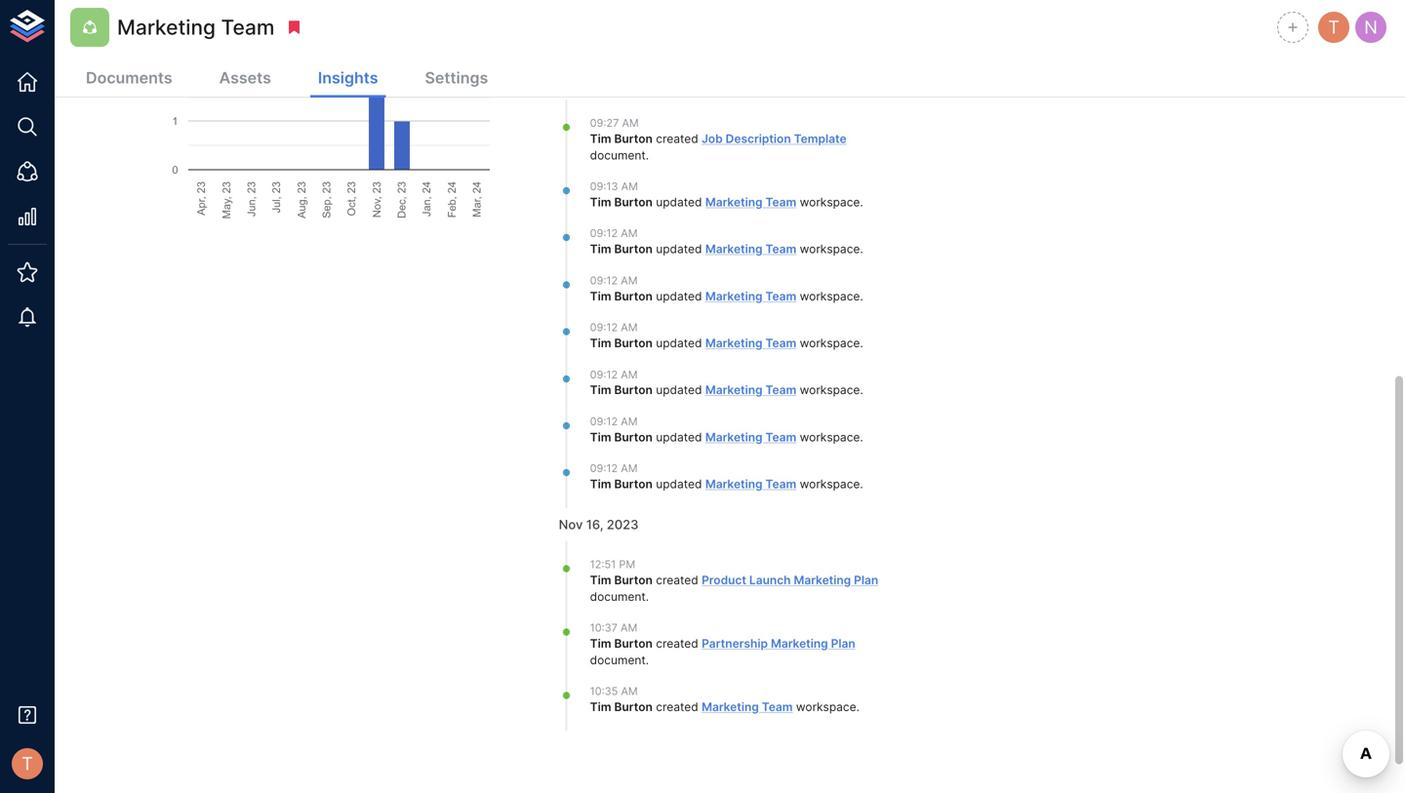 Task type: describe. For each thing, give the bounding box(es) containing it.
document for partnership
[[590, 653, 646, 668]]

template
[[794, 132, 847, 146]]

09:13
[[590, 180, 619, 193]]

09:27 am tim burton created job description template document .
[[590, 117, 847, 162]]

a chart. element
[[162, 0, 517, 219]]

4 burton from the top
[[615, 289, 653, 303]]

burton inside 12:51 pm tim burton created product launch marketing plan document .
[[615, 574, 653, 588]]

document inside 12:51 pm tim burton created product launch marketing plan document .
[[590, 590, 646, 604]]

tim inside 10:37 am tim burton created partnership marketing plan document .
[[590, 637, 612, 651]]

1 09:12 am tim burton updated marketing team workspace . from the top
[[590, 227, 864, 256]]

2 updated from the top
[[656, 242, 702, 256]]

. inside 09:27 am tim burton created job description template document .
[[646, 148, 649, 162]]

team inside 09:13 am tim burton updated marketing team workspace .
[[766, 195, 797, 209]]

tim inside 12:51 pm tim burton created product launch marketing plan document .
[[590, 574, 612, 588]]

updated inside 09:13 am tim burton updated marketing team workspace .
[[656, 195, 702, 209]]

burton inside 09:27 am tim burton created job description template document .
[[615, 132, 653, 146]]

5 burton from the top
[[615, 336, 653, 351]]

product launch marketing plan link
[[702, 574, 879, 588]]

nov 16, 2023
[[559, 517, 639, 533]]

am inside 09:27 am tim burton created job description template document .
[[622, 117, 639, 129]]

7 tim from the top
[[590, 431, 612, 445]]

marketing team
[[117, 14, 275, 39]]

10:37 am tim burton created partnership marketing plan document .
[[590, 622, 856, 668]]

burton inside 10:37 am tim burton created partnership marketing plan document .
[[615, 637, 653, 651]]

documents link
[[78, 61, 180, 98]]

n
[[1365, 16, 1379, 38]]

created for partnership
[[656, 637, 699, 651]]

partnership marketing plan link
[[702, 637, 856, 651]]

2023
[[607, 517, 639, 533]]

10:35 am tim burton created marketing team workspace .
[[590, 686, 860, 715]]

6 burton from the top
[[615, 383, 653, 398]]

settings link
[[417, 61, 496, 98]]

0 horizontal spatial t button
[[6, 743, 49, 786]]

am inside 10:35 am tim burton created marketing team workspace .
[[621, 686, 638, 698]]

0 vertical spatial t
[[1329, 16, 1340, 38]]

12:51
[[590, 559, 616, 571]]

am inside 10:37 am tim burton created partnership marketing plan document .
[[621, 622, 638, 635]]

. inside 12:51 pm tim burton created product launch marketing plan document .
[[646, 590, 649, 604]]

10:37
[[590, 622, 618, 635]]

7 burton from the top
[[615, 431, 653, 445]]

insights link
[[310, 61, 386, 98]]

assets
[[219, 68, 271, 87]]

marketing inside 10:37 am tim burton created partnership marketing plan document .
[[771, 637, 829, 651]]

plan inside 10:37 am tim burton created partnership marketing plan document .
[[832, 637, 856, 651]]

. inside 10:35 am tim burton created marketing team workspace .
[[857, 701, 860, 715]]

workspace inside 09:13 am tim burton updated marketing team workspace .
[[800, 195, 861, 209]]

3 09:12 from the top
[[590, 321, 618, 334]]

6 tim from the top
[[590, 383, 612, 398]]

6 09:12 from the top
[[590, 463, 618, 475]]

nov
[[559, 517, 583, 533]]

3 updated from the top
[[656, 289, 702, 303]]

workspace inside 10:35 am tim burton created marketing team workspace .
[[797, 701, 857, 715]]



Task type: vqa. For each thing, say whether or not it's contained in the screenshot.
the TB
no



Task type: locate. For each thing, give the bounding box(es) containing it.
2 09:12 am tim burton updated marketing team workspace . from the top
[[590, 274, 864, 303]]

document for job
[[590, 148, 646, 162]]

8 burton from the top
[[615, 478, 653, 492]]

09:12 am tim burton updated marketing team workspace .
[[590, 227, 864, 256], [590, 274, 864, 303], [590, 321, 864, 351], [590, 368, 864, 398], [590, 415, 864, 445], [590, 463, 864, 492]]

description
[[726, 132, 792, 146]]

tim inside 09:13 am tim burton updated marketing team workspace .
[[590, 195, 612, 209]]

plan down product launch marketing plan "link" on the bottom
[[832, 637, 856, 651]]

workspace
[[800, 195, 861, 209], [800, 242, 861, 256], [800, 289, 861, 303], [800, 336, 861, 351], [800, 383, 861, 398], [800, 431, 861, 445], [800, 478, 861, 492], [797, 701, 857, 715]]

0 vertical spatial t button
[[1316, 9, 1353, 46]]

1 burton from the top
[[615, 132, 653, 146]]

1 vertical spatial t button
[[6, 743, 49, 786]]

11 tim from the top
[[590, 701, 612, 715]]

remove bookmark image
[[286, 19, 303, 36]]

1 vertical spatial document
[[590, 590, 646, 604]]

2 document from the top
[[590, 590, 646, 604]]

created down 10:37 am tim burton created partnership marketing plan document .
[[656, 701, 699, 715]]

tim inside 09:27 am tim burton created job description template document .
[[590, 132, 612, 146]]

1 tim from the top
[[590, 132, 612, 146]]

6 updated from the top
[[656, 431, 702, 445]]

created inside 09:27 am tim burton created job description template document .
[[656, 132, 699, 146]]

11 burton from the top
[[615, 701, 653, 715]]

job description template link
[[702, 132, 847, 146]]

am
[[622, 117, 639, 129], [622, 180, 638, 193], [621, 227, 638, 240], [621, 274, 638, 287], [621, 321, 638, 334], [621, 368, 638, 381], [621, 415, 638, 428], [621, 463, 638, 475], [621, 622, 638, 635], [621, 686, 638, 698]]

plan
[[854, 574, 879, 588], [832, 637, 856, 651]]

5 09:12 from the top
[[590, 415, 618, 428]]

09:12
[[590, 227, 618, 240], [590, 274, 618, 287], [590, 321, 618, 334], [590, 368, 618, 381], [590, 415, 618, 428], [590, 463, 618, 475]]

4 tim from the top
[[590, 289, 612, 303]]

burton inside 10:35 am tim burton created marketing team workspace .
[[615, 701, 653, 715]]

created inside 12:51 pm tim burton created product launch marketing plan document .
[[656, 574, 699, 588]]

1 created from the top
[[656, 132, 699, 146]]

burton inside 09:13 am tim burton updated marketing team workspace .
[[615, 195, 653, 209]]

tim inside 10:35 am tim burton created marketing team workspace .
[[590, 701, 612, 715]]

assets link
[[212, 61, 279, 98]]

5 tim from the top
[[590, 336, 612, 351]]

created for job
[[656, 132, 699, 146]]

0 vertical spatial plan
[[854, 574, 879, 588]]

4 09:12 from the top
[[590, 368, 618, 381]]

2 vertical spatial document
[[590, 653, 646, 668]]

1 09:12 from the top
[[590, 227, 618, 240]]

created inside 10:37 am tim burton created partnership marketing plan document .
[[656, 637, 699, 651]]

created
[[656, 132, 699, 146], [656, 574, 699, 588], [656, 637, 699, 651], [656, 701, 699, 715]]

job
[[702, 132, 723, 146]]

1 vertical spatial plan
[[832, 637, 856, 651]]

team inside 10:35 am tim burton created marketing team workspace .
[[762, 701, 793, 715]]

5 09:12 am tim burton updated marketing team workspace . from the top
[[590, 415, 864, 445]]

document up 09:13
[[590, 148, 646, 162]]

16,
[[587, 517, 604, 533]]

10 burton from the top
[[615, 637, 653, 651]]

10:35
[[590, 686, 618, 698]]

marketing team link
[[706, 195, 797, 209], [706, 242, 797, 256], [706, 289, 797, 303], [706, 336, 797, 351], [706, 383, 797, 398], [706, 431, 797, 445], [706, 478, 797, 492], [702, 701, 793, 715]]

partnership
[[702, 637, 768, 651]]

5 updated from the top
[[656, 383, 702, 398]]

marketing inside 12:51 pm tim burton created product launch marketing plan document .
[[794, 574, 852, 588]]

9 tim from the top
[[590, 574, 612, 588]]

2 tim from the top
[[590, 195, 612, 209]]

insights
[[318, 68, 378, 87]]

2 burton from the top
[[615, 195, 653, 209]]

burton
[[615, 132, 653, 146], [615, 195, 653, 209], [615, 242, 653, 256], [615, 289, 653, 303], [615, 336, 653, 351], [615, 383, 653, 398], [615, 431, 653, 445], [615, 478, 653, 492], [615, 574, 653, 588], [615, 637, 653, 651], [615, 701, 653, 715]]

1 updated from the top
[[656, 195, 702, 209]]

9 burton from the top
[[615, 574, 653, 588]]

6 09:12 am tim burton updated marketing team workspace . from the top
[[590, 463, 864, 492]]

3 09:12 am tim burton updated marketing team workspace . from the top
[[590, 321, 864, 351]]

12:51 pm tim burton created product launch marketing plan document .
[[590, 559, 879, 604]]

0 horizontal spatial t
[[22, 754, 33, 775]]

created for marketing
[[656, 701, 699, 715]]

09:27
[[590, 117, 619, 129]]

pm
[[619, 559, 636, 571]]

tim
[[590, 132, 612, 146], [590, 195, 612, 209], [590, 242, 612, 256], [590, 289, 612, 303], [590, 336, 612, 351], [590, 383, 612, 398], [590, 431, 612, 445], [590, 478, 612, 492], [590, 574, 612, 588], [590, 637, 612, 651], [590, 701, 612, 715]]

team
[[221, 14, 275, 39], [766, 195, 797, 209], [766, 242, 797, 256], [766, 289, 797, 303], [766, 336, 797, 351], [766, 383, 797, 398], [766, 431, 797, 445], [766, 478, 797, 492], [762, 701, 793, 715]]

plan inside 12:51 pm tim burton created product launch marketing plan document .
[[854, 574, 879, 588]]

document down pm
[[590, 590, 646, 604]]

4 created from the top
[[656, 701, 699, 715]]

document up 10:35
[[590, 653, 646, 668]]

settings
[[425, 68, 488, 87]]

created inside 10:35 am tim burton created marketing team workspace .
[[656, 701, 699, 715]]

marketing inside 10:35 am tim burton created marketing team workspace .
[[702, 701, 759, 715]]

1 horizontal spatial t button
[[1316, 9, 1353, 46]]

document inside 09:27 am tim burton created job description template document .
[[590, 148, 646, 162]]

1 vertical spatial t
[[22, 754, 33, 775]]

3 tim from the top
[[590, 242, 612, 256]]

2 created from the top
[[656, 574, 699, 588]]

1 document from the top
[[590, 148, 646, 162]]

document
[[590, 148, 646, 162], [590, 590, 646, 604], [590, 653, 646, 668]]

0 vertical spatial document
[[590, 148, 646, 162]]

a chart. image
[[162, 0, 517, 219]]

created left product at bottom
[[656, 574, 699, 588]]

marketing inside 09:13 am tim burton updated marketing team workspace .
[[706, 195, 763, 209]]

10 tim from the top
[[590, 637, 612, 651]]

documents
[[86, 68, 172, 87]]

1 horizontal spatial t
[[1329, 16, 1340, 38]]

t button
[[1316, 9, 1353, 46], [6, 743, 49, 786]]

. inside 09:13 am tim burton updated marketing team workspace .
[[861, 195, 864, 209]]

7 updated from the top
[[656, 478, 702, 492]]

created for product
[[656, 574, 699, 588]]

4 updated from the top
[[656, 336, 702, 351]]

t
[[1329, 16, 1340, 38], [22, 754, 33, 775]]

.
[[646, 148, 649, 162], [861, 195, 864, 209], [861, 242, 864, 256], [861, 289, 864, 303], [861, 336, 864, 351], [861, 383, 864, 398], [861, 431, 864, 445], [861, 478, 864, 492], [646, 590, 649, 604], [646, 653, 649, 668], [857, 701, 860, 715]]

created left job
[[656, 132, 699, 146]]

created left partnership
[[656, 637, 699, 651]]

launch
[[750, 574, 791, 588]]

3 created from the top
[[656, 637, 699, 651]]

am inside 09:13 am tim burton updated marketing team workspace .
[[622, 180, 638, 193]]

. inside 10:37 am tim burton created partnership marketing plan document .
[[646, 653, 649, 668]]

4 09:12 am tim burton updated marketing team workspace . from the top
[[590, 368, 864, 398]]

3 document from the top
[[590, 653, 646, 668]]

updated
[[656, 195, 702, 209], [656, 242, 702, 256], [656, 289, 702, 303], [656, 336, 702, 351], [656, 383, 702, 398], [656, 431, 702, 445], [656, 478, 702, 492]]

09:13 am tim burton updated marketing team workspace .
[[590, 180, 864, 209]]

document inside 10:37 am tim burton created partnership marketing plan document .
[[590, 653, 646, 668]]

3 burton from the top
[[615, 242, 653, 256]]

plan right launch
[[854, 574, 879, 588]]

2 09:12 from the top
[[590, 274, 618, 287]]

8 tim from the top
[[590, 478, 612, 492]]

n button
[[1353, 9, 1390, 46]]

product
[[702, 574, 747, 588]]

marketing
[[117, 14, 216, 39], [706, 195, 763, 209], [706, 242, 763, 256], [706, 289, 763, 303], [706, 336, 763, 351], [706, 383, 763, 398], [706, 431, 763, 445], [706, 478, 763, 492], [794, 574, 852, 588], [771, 637, 829, 651], [702, 701, 759, 715]]



